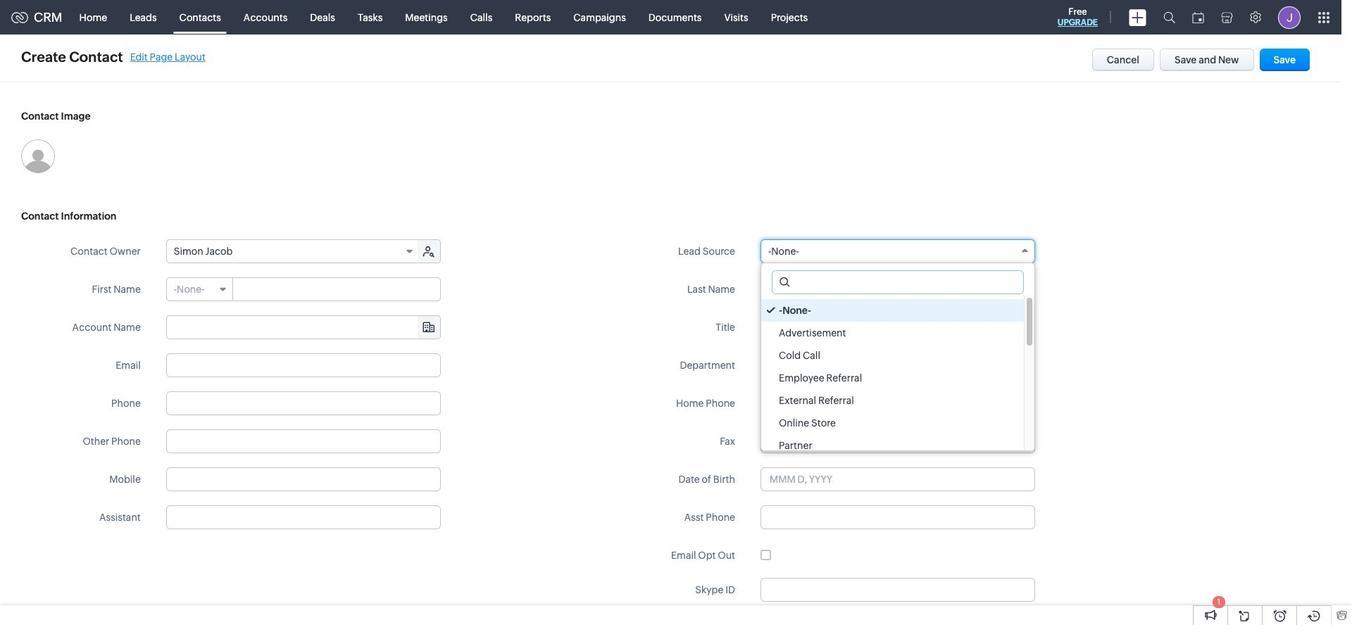 Task type: vqa. For each thing, say whether or not it's contained in the screenshot.
third option from the top of the page
yes



Task type: locate. For each thing, give the bounding box(es) containing it.
option
[[762, 299, 1024, 322], [762, 322, 1024, 345], [762, 345, 1024, 367], [762, 367, 1024, 390], [762, 390, 1024, 412], [762, 412, 1024, 435], [762, 435, 1024, 457]]

list box
[[762, 296, 1035, 457]]

None field
[[761, 240, 1036, 264], [167, 240, 419, 263], [167, 278, 233, 301], [167, 316, 440, 339], [761, 240, 1036, 264], [167, 240, 419, 263], [167, 278, 233, 301], [167, 316, 440, 339]]

profile element
[[1270, 0, 1310, 34]]

2 option from the top
[[762, 322, 1024, 345]]

5 option from the top
[[762, 390, 1024, 412]]

3 option from the top
[[762, 345, 1024, 367]]

None text field
[[234, 278, 440, 301], [167, 316, 440, 339], [166, 392, 441, 416], [761, 392, 1036, 416], [166, 468, 441, 492], [166, 506, 441, 530], [761, 506, 1036, 530], [234, 278, 440, 301], [167, 316, 440, 339], [166, 392, 441, 416], [761, 392, 1036, 416], [166, 468, 441, 492], [166, 506, 441, 530], [761, 506, 1036, 530]]

calendar image
[[1193, 12, 1205, 23]]

profile image
[[1279, 6, 1301, 29]]

search element
[[1155, 0, 1184, 35]]

None text field
[[773, 271, 1024, 294], [761, 278, 1036, 302], [761, 316, 1036, 340], [166, 354, 441, 378], [761, 354, 1036, 378], [166, 430, 441, 454], [761, 430, 1036, 454], [761, 578, 1036, 602], [773, 271, 1024, 294], [761, 278, 1036, 302], [761, 316, 1036, 340], [166, 354, 441, 378], [761, 354, 1036, 378], [166, 430, 441, 454], [761, 430, 1036, 454], [761, 578, 1036, 602]]



Task type: describe. For each thing, give the bounding box(es) containing it.
1 option from the top
[[762, 299, 1024, 322]]

create menu element
[[1121, 0, 1155, 34]]

image image
[[21, 140, 55, 173]]

4 option from the top
[[762, 367, 1024, 390]]

search image
[[1164, 11, 1176, 23]]

create menu image
[[1129, 9, 1147, 26]]

logo image
[[11, 12, 28, 23]]

6 option from the top
[[762, 412, 1024, 435]]

7 option from the top
[[762, 435, 1024, 457]]

MMM D, YYYY text field
[[761, 468, 1036, 492]]



